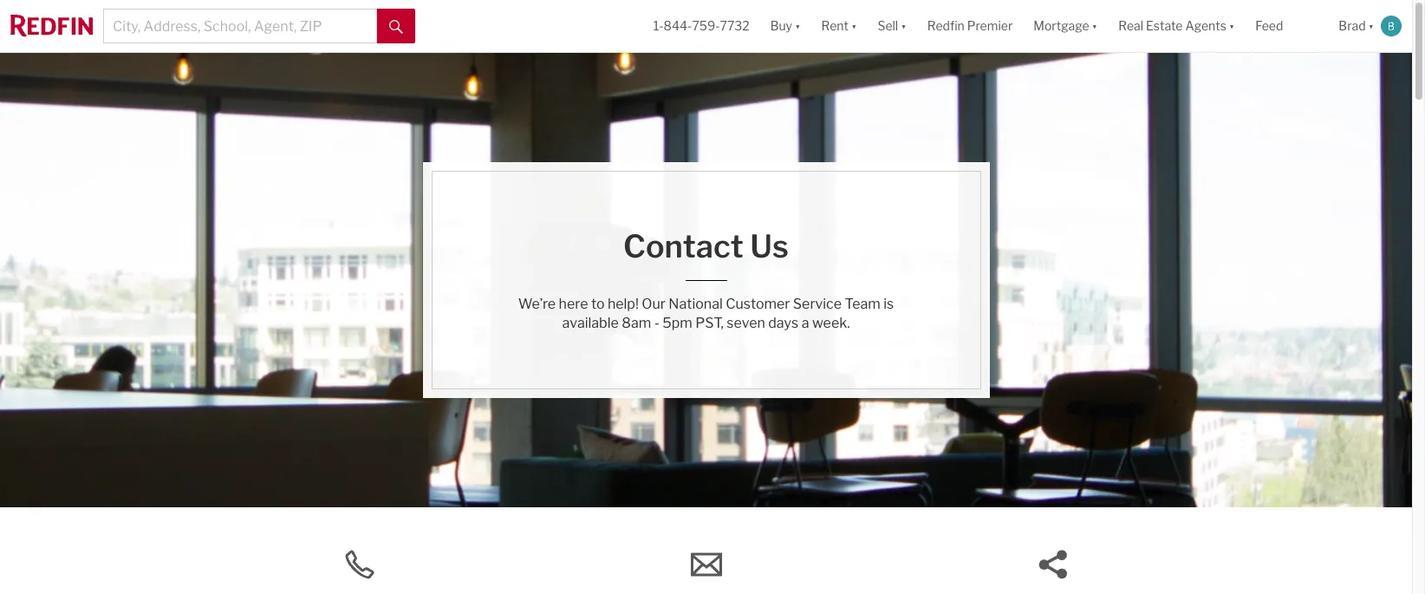 Task type: locate. For each thing, give the bounding box(es) containing it.
estate
[[1147, 19, 1184, 33]]

▾ right sell
[[901, 19, 907, 33]]

▾ inside mortgage ▾ dropdown button
[[1093, 19, 1098, 33]]

pst,
[[696, 315, 724, 331]]

sell ▾
[[878, 19, 907, 33]]

City, Address, School, Agent, ZIP search field
[[103, 9, 377, 43]]

▾ inside real estate agents ▾ link
[[1230, 19, 1235, 33]]

▾ inside rent ▾ dropdown button
[[852, 19, 857, 33]]

1-844-759-7732
[[654, 19, 750, 33]]

▾ right brad
[[1369, 19, 1375, 33]]

▾ right "buy" at right top
[[795, 19, 801, 33]]

agents
[[1186, 19, 1227, 33]]

6 ▾ from the left
[[1369, 19, 1375, 33]]

2 ▾ from the left
[[852, 19, 857, 33]]

days
[[769, 315, 799, 331]]

contact
[[624, 227, 744, 265]]

4 ▾ from the left
[[1093, 19, 1098, 33]]

8am
[[622, 315, 652, 331]]

national
[[669, 296, 723, 312]]

5 ▾ from the left
[[1230, 19, 1235, 33]]

rent ▾ button
[[822, 0, 857, 52]]

▾
[[795, 19, 801, 33], [852, 19, 857, 33], [901, 19, 907, 33], [1093, 19, 1098, 33], [1230, 19, 1235, 33], [1369, 19, 1375, 33]]

team
[[845, 296, 881, 312]]

▾ right mortgage
[[1093, 19, 1098, 33]]

service
[[794, 296, 842, 312]]

▾ inside sell ▾ dropdown button
[[901, 19, 907, 33]]

real estate agents ▾
[[1119, 19, 1235, 33]]

▾ inside buy ▾ dropdown button
[[795, 19, 801, 33]]

sell
[[878, 19, 899, 33]]

1-
[[654, 19, 664, 33]]

▾ right agents
[[1230, 19, 1235, 33]]

brad ▾
[[1340, 19, 1375, 33]]

we're here to help! our national customer service team is available 8am - 5pm pst, seven days a week.
[[519, 296, 894, 331]]

mortgage
[[1034, 19, 1090, 33]]

brad
[[1340, 19, 1367, 33]]

▾ for rent ▾
[[852, 19, 857, 33]]

mortgage ▾ button
[[1024, 0, 1109, 52]]

mortgage ▾ button
[[1034, 0, 1098, 52]]

buy
[[771, 19, 793, 33]]

us
[[750, 227, 789, 265]]

3 ▾ from the left
[[901, 19, 907, 33]]

1 ▾ from the left
[[795, 19, 801, 33]]

▾ right 'rent'
[[852, 19, 857, 33]]

mortgage ▾
[[1034, 19, 1098, 33]]

real estate agents ▾ link
[[1119, 0, 1235, 52]]

premier
[[968, 19, 1013, 33]]



Task type: describe. For each thing, give the bounding box(es) containing it.
buy ▾ button
[[771, 0, 801, 52]]

▾ for sell ▾
[[901, 19, 907, 33]]

redfin premier button
[[917, 0, 1024, 52]]

customer
[[726, 296, 791, 312]]

759-
[[693, 19, 720, 33]]

our
[[642, 296, 666, 312]]

rent ▾ button
[[811, 0, 868, 52]]

user photo image
[[1382, 16, 1403, 36]]

buy ▾ button
[[760, 0, 811, 52]]

▾ for buy ▾
[[795, 19, 801, 33]]

real
[[1119, 19, 1144, 33]]

sell ▾ button
[[868, 0, 917, 52]]

feed button
[[1246, 0, 1329, 52]]

to
[[591, 296, 605, 312]]

week.
[[813, 315, 851, 331]]

feed
[[1256, 19, 1284, 33]]

real estate agents ▾ button
[[1109, 0, 1246, 52]]

submit search image
[[389, 20, 403, 34]]

-
[[655, 315, 660, 331]]

here
[[559, 296, 588, 312]]

844-
[[664, 19, 693, 33]]

5pm
[[663, 315, 693, 331]]

we're
[[519, 296, 556, 312]]

redfin premier
[[928, 19, 1013, 33]]

sell ▾ button
[[878, 0, 907, 52]]

available
[[562, 315, 619, 331]]

7732
[[720, 19, 750, 33]]

rent
[[822, 19, 849, 33]]

a
[[802, 315, 810, 331]]

1-844-759-7732 link
[[654, 19, 750, 33]]

contact us
[[624, 227, 789, 265]]

rent ▾
[[822, 19, 857, 33]]

seven
[[727, 315, 766, 331]]

is
[[884, 296, 894, 312]]

▾ for mortgage ▾
[[1093, 19, 1098, 33]]

help!
[[608, 296, 639, 312]]

redfin
[[928, 19, 965, 33]]

▾ for brad ▾
[[1369, 19, 1375, 33]]

buy ▾
[[771, 19, 801, 33]]



Task type: vqa. For each thing, say whether or not it's contained in the screenshot.
Sale and tax history for 4124 Sea View Ln's the Sale
no



